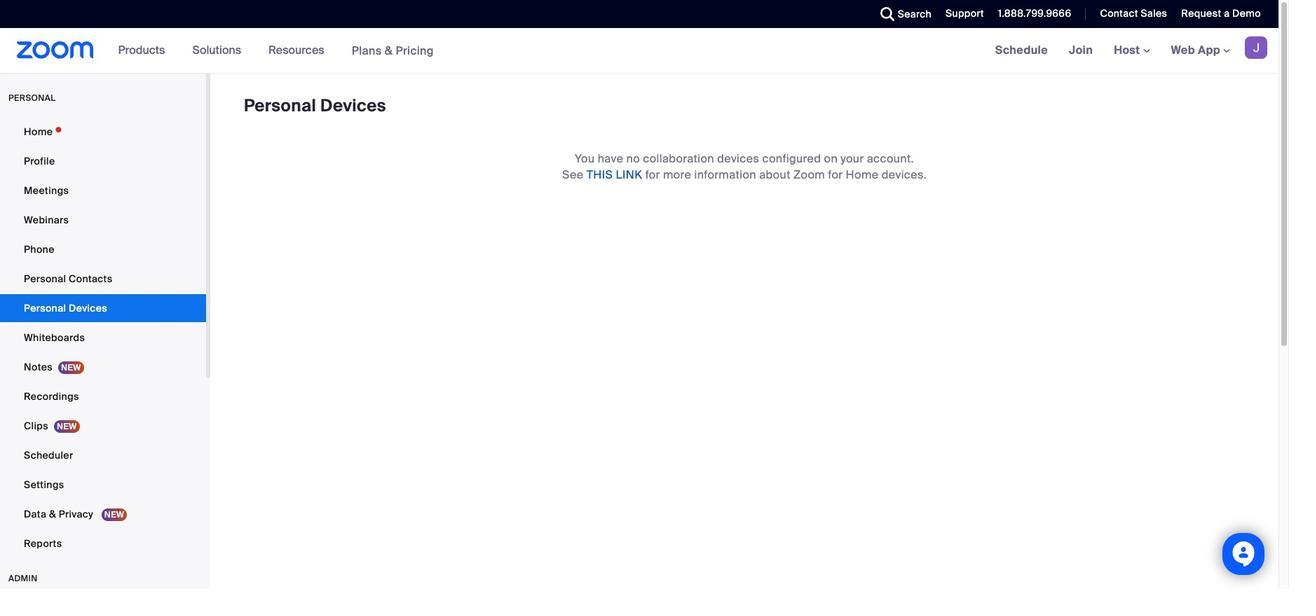 Task type: locate. For each thing, give the bounding box(es) containing it.
1 for from the left
[[645, 167, 660, 182]]

1 vertical spatial &
[[49, 508, 56, 521]]

a
[[1224, 7, 1230, 20]]

personal up the whiteboards
[[24, 302, 66, 315]]

1 horizontal spatial &
[[385, 43, 393, 58]]

request
[[1181, 7, 1221, 20]]

configured
[[762, 151, 821, 166]]

personal
[[244, 95, 316, 116], [24, 273, 66, 285], [24, 302, 66, 315]]

have
[[598, 151, 623, 166]]

contact sales link
[[1090, 0, 1171, 28], [1100, 7, 1167, 20]]

& inside product information navigation
[[385, 43, 393, 58]]

1 vertical spatial personal
[[24, 273, 66, 285]]

join
[[1069, 43, 1093, 57]]

2 vertical spatial personal
[[24, 302, 66, 315]]

1 horizontal spatial for
[[828, 167, 843, 182]]

whiteboards link
[[0, 324, 206, 352]]

resources
[[269, 43, 324, 57]]

personal devices inside personal menu menu
[[24, 302, 107, 315]]

devices down contacts
[[69, 302, 107, 315]]

0 vertical spatial home
[[24, 125, 53, 138]]

0 vertical spatial &
[[385, 43, 393, 58]]

personal menu menu
[[0, 118, 206, 559]]

1 vertical spatial home
[[846, 167, 879, 182]]

personal for "personal devices" link
[[24, 302, 66, 315]]

personal devices down personal contacts
[[24, 302, 107, 315]]

personal devices
[[244, 95, 386, 116], [24, 302, 107, 315]]

1 vertical spatial personal devices
[[24, 302, 107, 315]]

0 vertical spatial devices
[[320, 95, 386, 116]]

phone
[[24, 243, 54, 256]]

&
[[385, 43, 393, 58], [49, 508, 56, 521]]

banner
[[0, 28, 1279, 74]]

meetings
[[24, 184, 69, 197]]

sales
[[1141, 7, 1167, 20]]

demo
[[1232, 7, 1261, 20]]

devices
[[717, 151, 759, 166]]

1 horizontal spatial personal devices
[[244, 95, 386, 116]]

admin
[[8, 573, 38, 585]]

no
[[626, 151, 640, 166]]

0 horizontal spatial devices
[[69, 302, 107, 315]]

support link
[[935, 0, 987, 28], [946, 7, 984, 20]]

devices
[[320, 95, 386, 116], [69, 302, 107, 315]]

search button
[[870, 0, 935, 28]]

& right data
[[49, 508, 56, 521]]

personal down product information navigation
[[244, 95, 316, 116]]

1 horizontal spatial home
[[846, 167, 879, 182]]

& inside personal menu menu
[[49, 508, 56, 521]]

on
[[824, 151, 838, 166]]

1 vertical spatial devices
[[69, 302, 107, 315]]

personal for the "personal contacts" link
[[24, 273, 66, 285]]

1.888.799.9666 button
[[987, 0, 1075, 28], [998, 7, 1071, 20]]

notes
[[24, 361, 53, 374]]

& right plans
[[385, 43, 393, 58]]

plans & pricing link
[[352, 43, 434, 58], [352, 43, 434, 58]]

search
[[898, 8, 932, 20]]

notes link
[[0, 353, 206, 381]]

devices inside "personal devices" link
[[69, 302, 107, 315]]

for right link
[[645, 167, 660, 182]]

devices down plans
[[320, 95, 386, 116]]

0 horizontal spatial for
[[645, 167, 660, 182]]

personal devices down resources dropdown button at left
[[244, 95, 386, 116]]

0 horizontal spatial home
[[24, 125, 53, 138]]

account.
[[867, 151, 914, 166]]

0 horizontal spatial personal devices
[[24, 302, 107, 315]]

personal down phone on the top of page
[[24, 273, 66, 285]]

reports
[[24, 538, 62, 550]]

pricing
[[396, 43, 434, 58]]

data
[[24, 508, 46, 521]]

collaboration
[[643, 151, 714, 166]]

settings
[[24, 479, 64, 491]]

for
[[645, 167, 660, 182], [828, 167, 843, 182]]

banner containing products
[[0, 28, 1279, 74]]

request a demo link
[[1171, 0, 1279, 28], [1181, 7, 1261, 20]]

0 horizontal spatial &
[[49, 508, 56, 521]]

home up profile
[[24, 125, 53, 138]]

home link
[[0, 118, 206, 146]]

home
[[24, 125, 53, 138], [846, 167, 879, 182]]

link
[[616, 167, 642, 182]]

zoom
[[793, 167, 825, 182]]

for down on
[[828, 167, 843, 182]]

home down the your
[[846, 167, 879, 182]]



Task type: vqa. For each thing, say whether or not it's contained in the screenshot.
English popup button
no



Task type: describe. For each thing, give the bounding box(es) containing it.
you
[[575, 151, 595, 166]]

app
[[1198, 43, 1220, 57]]

host button
[[1114, 43, 1150, 57]]

recordings link
[[0, 383, 206, 411]]

information
[[694, 167, 756, 182]]

solutions
[[192, 43, 241, 57]]

data & privacy
[[24, 508, 96, 521]]

0 vertical spatial personal devices
[[244, 95, 386, 116]]

request a demo
[[1181, 7, 1261, 20]]

data & privacy link
[[0, 500, 206, 529]]

plans & pricing
[[352, 43, 434, 58]]

profile picture image
[[1245, 36, 1267, 59]]

personal contacts
[[24, 273, 112, 285]]

solutions button
[[192, 28, 247, 73]]

products
[[118, 43, 165, 57]]

personal devices link
[[0, 294, 206, 322]]

home inside home link
[[24, 125, 53, 138]]

1 horizontal spatial devices
[[320, 95, 386, 116]]

this
[[586, 167, 613, 182]]

schedule link
[[985, 28, 1058, 73]]

schedule
[[995, 43, 1048, 57]]

web app
[[1171, 43, 1220, 57]]

0 vertical spatial personal
[[244, 95, 316, 116]]

settings link
[[0, 471, 206, 499]]

contact sales
[[1100, 7, 1167, 20]]

& for pricing
[[385, 43, 393, 58]]

scheduler link
[[0, 442, 206, 470]]

personal contacts link
[[0, 265, 206, 293]]

web
[[1171, 43, 1195, 57]]

more
[[663, 167, 691, 182]]

support
[[946, 7, 984, 20]]

zoom logo image
[[17, 41, 94, 59]]

webinars
[[24, 214, 69, 226]]

resources button
[[269, 28, 331, 73]]

host
[[1114, 43, 1143, 57]]

phone link
[[0, 236, 206, 264]]

& for privacy
[[49, 508, 56, 521]]

profile
[[24, 155, 55, 168]]

devices.
[[882, 167, 927, 182]]

2 for from the left
[[828, 167, 843, 182]]

join link
[[1058, 28, 1103, 73]]

webinars link
[[0, 206, 206, 234]]

about
[[759, 167, 790, 182]]

web app button
[[1171, 43, 1230, 57]]

personal
[[8, 93, 56, 104]]

recordings
[[24, 390, 79, 403]]

meetings link
[[0, 177, 206, 205]]

you have no collaboration devices configured on your account. see this link for more information about zoom for home devices.
[[562, 151, 927, 182]]

privacy
[[59, 508, 93, 521]]

clips link
[[0, 412, 206, 440]]

whiteboards
[[24, 332, 85, 344]]

see
[[562, 167, 583, 182]]

1.888.799.9666
[[998, 7, 1071, 20]]

scheduler
[[24, 449, 73, 462]]

plans
[[352, 43, 382, 58]]

home inside "you have no collaboration devices configured on your account. see this link for more information about zoom for home devices."
[[846, 167, 879, 182]]

product information navigation
[[108, 28, 444, 74]]

this link link
[[586, 167, 642, 182]]

meetings navigation
[[985, 28, 1279, 74]]

products button
[[118, 28, 171, 73]]

profile link
[[0, 147, 206, 175]]

clips
[[24, 420, 48, 432]]

reports link
[[0, 530, 206, 558]]

contacts
[[69, 273, 112, 285]]

contact
[[1100, 7, 1138, 20]]

your
[[841, 151, 864, 166]]



